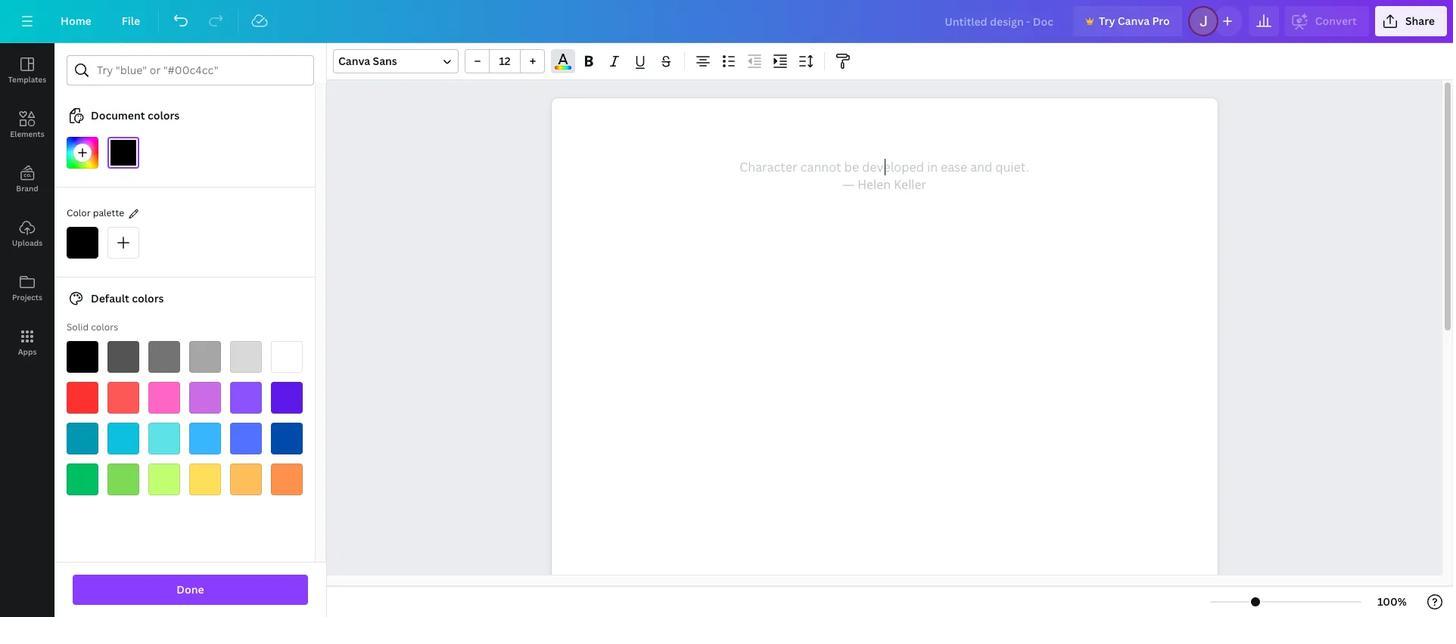 Task type: describe. For each thing, give the bounding box(es) containing it.
solid colors
[[67, 321, 118, 334]]

grass green #7ed957 image
[[108, 464, 139, 496]]

dark gray #545454 image
[[108, 341, 139, 373]]

orange #ff914d image
[[271, 464, 303, 496]]

home link
[[48, 6, 104, 36]]

try canva pro
[[1099, 14, 1170, 28]]

bright red #ff3131 image
[[67, 382, 98, 414]]

main menu bar
[[0, 0, 1454, 43]]

brand
[[16, 183, 38, 194]]

color
[[67, 207, 91, 220]]

templates
[[8, 74, 46, 85]]

apps button
[[0, 316, 55, 370]]

projects
[[12, 292, 42, 303]]

color palette
[[67, 207, 124, 220]]

canva sans
[[338, 54, 397, 68]]

add a new color image
[[108, 227, 139, 259]]

side panel tab list
[[0, 43, 55, 370]]

share button
[[1376, 6, 1448, 36]]

projects button
[[0, 261, 55, 316]]

aqua blue #0cc0df image
[[108, 423, 139, 455]]

color palette button
[[67, 206, 124, 222]]

done
[[177, 583, 204, 597]]

gray #737373 image
[[148, 341, 180, 373]]

uploads
[[12, 238, 43, 248]]

violet #5e17eb image
[[271, 382, 303, 414]]

brand button
[[0, 152, 55, 207]]

colors for document colors
[[148, 108, 180, 123]]

canva sans button
[[333, 49, 459, 73]]

canva inside popup button
[[338, 54, 370, 68]]

colors for default colors
[[132, 291, 164, 306]]

white #ffffff image
[[271, 341, 303, 373]]

document colors
[[91, 108, 180, 123]]

home
[[61, 14, 91, 28]]

share
[[1406, 14, 1435, 28]]

gray #737373 image
[[148, 341, 180, 373]]

violet #5e17eb image
[[271, 382, 303, 414]]

purple #8c52ff image
[[230, 382, 262, 414]]



Task type: vqa. For each thing, say whether or not it's contained in the screenshot.
the 'Healthy Pasta Dish' image
no



Task type: locate. For each thing, give the bounding box(es) containing it.
royal blue #5271ff image
[[230, 423, 262, 455]]

100% button
[[1368, 591, 1417, 615]]

palette
[[93, 207, 124, 220]]

color range image
[[555, 66, 571, 70]]

royal blue #5271ff image
[[230, 423, 262, 455]]

orange #ff914d image
[[271, 464, 303, 496]]

solid
[[67, 321, 89, 334]]

grass green #7ed957 image
[[108, 464, 139, 496]]

elements
[[10, 129, 44, 139]]

turquoise blue #5ce1e6 image
[[148, 423, 180, 455], [148, 423, 180, 455]]

pink #ff66c4 image
[[148, 382, 180, 414]]

dark gray #545454 image
[[108, 341, 139, 373]]

yellow #ffde59 image
[[189, 464, 221, 496]]

canva right try
[[1118, 14, 1150, 28]]

Design title text field
[[933, 6, 1067, 36]]

canva
[[1118, 14, 1150, 28], [338, 54, 370, 68]]

convert
[[1316, 14, 1357, 28]]

1 vertical spatial canva
[[338, 54, 370, 68]]

0 horizontal spatial canva
[[338, 54, 370, 68]]

white #ffffff image
[[271, 341, 303, 373]]

uploads button
[[0, 207, 55, 261]]

yellow #ffde59 image
[[189, 464, 221, 496]]

green #00bf63 image
[[67, 464, 98, 496]]

purple #8c52ff image
[[230, 382, 262, 414]]

file
[[122, 14, 140, 28]]

lime #c1ff72 image
[[148, 464, 180, 496], [148, 464, 180, 496]]

peach #ffbd59 image
[[230, 464, 262, 496]]

– – number field
[[494, 54, 516, 68]]

default colors
[[91, 291, 164, 306]]

coral red #ff5757 image
[[108, 382, 139, 414], [108, 382, 139, 414]]

0 vertical spatial canva
[[1118, 14, 1150, 28]]

color range image
[[555, 66, 571, 70]]

1 horizontal spatial canva
[[1118, 14, 1150, 28]]

templates button
[[0, 43, 55, 98]]

pro
[[1153, 14, 1170, 28]]

apps
[[18, 347, 37, 357]]

gray #a6a6a6 image
[[189, 341, 221, 373], [189, 341, 221, 373]]

green #00bf63 image
[[67, 464, 98, 496]]

pink #ff66c4 image
[[148, 382, 180, 414]]

black #000000 image
[[67, 341, 98, 373], [67, 341, 98, 373]]

0 vertical spatial colors
[[148, 108, 180, 123]]

None text field
[[552, 98, 1218, 618]]

#000000 image
[[108, 137, 139, 169], [108, 137, 139, 169]]

try canva pro button
[[1073, 6, 1182, 36]]

peach #ffbd59 image
[[230, 464, 262, 496]]

light blue #38b6ff image
[[189, 423, 221, 455]]

add a new color image
[[67, 137, 98, 169], [67, 137, 98, 169]]

document
[[91, 108, 145, 123]]

light gray #d9d9d9 image
[[230, 341, 262, 373], [230, 341, 262, 373]]

default
[[91, 291, 129, 306]]

aqua blue #0cc0df image
[[108, 423, 139, 455]]

#000000 image
[[67, 227, 98, 259], [67, 227, 98, 259]]

100%
[[1378, 595, 1407, 609]]

cobalt blue #004aad image
[[271, 423, 303, 455], [271, 423, 303, 455]]

canva left the sans
[[338, 54, 370, 68]]

dark turquoise #0097b2 image
[[67, 423, 98, 455], [67, 423, 98, 455]]

group
[[465, 49, 545, 73]]

magenta #cb6ce6 image
[[189, 382, 221, 414], [189, 382, 221, 414]]

convert button
[[1285, 6, 1369, 36]]

colors for solid colors
[[91, 321, 118, 334]]

colors right document
[[148, 108, 180, 123]]

colors
[[148, 108, 180, 123], [132, 291, 164, 306], [91, 321, 118, 334]]

colors right "solid"
[[91, 321, 118, 334]]

bright red #ff3131 image
[[67, 382, 98, 414]]

Try "blue" or "#00c4cc" search field
[[97, 56, 304, 85]]

file button
[[110, 6, 152, 36]]

done button
[[73, 575, 308, 606]]

2 vertical spatial colors
[[91, 321, 118, 334]]

sans
[[373, 54, 397, 68]]

try
[[1099, 14, 1116, 28]]

canva inside button
[[1118, 14, 1150, 28]]

colors right default
[[132, 291, 164, 306]]

elements button
[[0, 98, 55, 152]]

1 vertical spatial colors
[[132, 291, 164, 306]]

light blue #38b6ff image
[[189, 423, 221, 455]]



